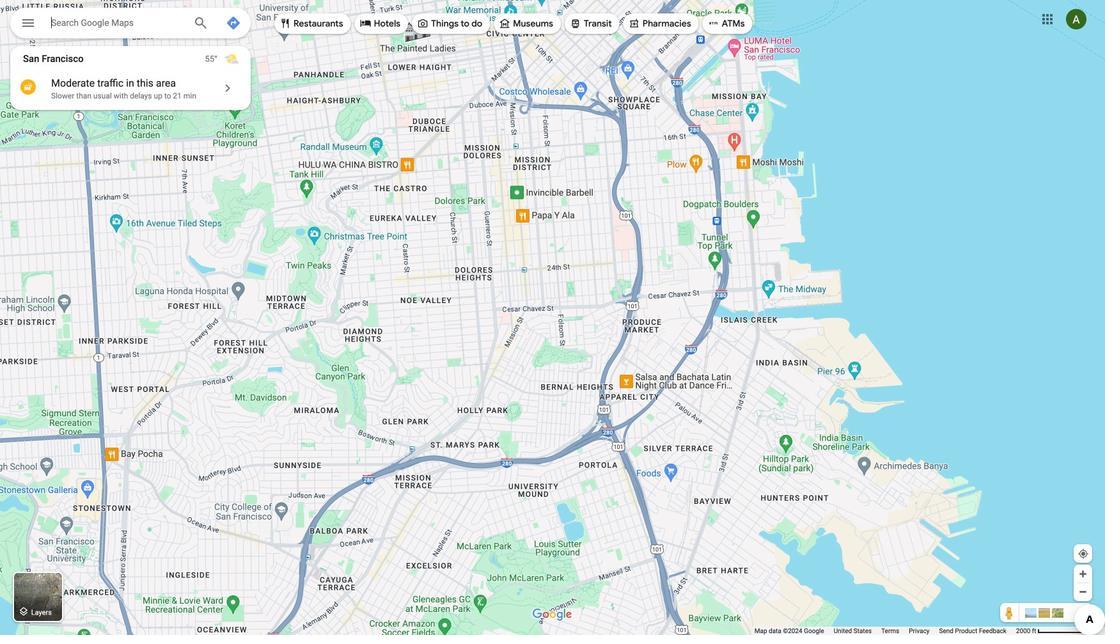 Task type: locate. For each thing, give the bounding box(es) containing it.
google maps element
[[0, 0, 1106, 636]]

None field
[[51, 15, 183, 30]]

none search field inside google maps element
[[10, 8, 251, 42]]

show street view coverage image
[[1001, 604, 1020, 623]]

None search field
[[10, 8, 251, 42]]



Task type: describe. For each thing, give the bounding box(es) containing it.
partly cloudy image
[[224, 51, 239, 67]]

zoom in image
[[1079, 570, 1089, 579]]

san francisco region
[[10, 46, 251, 110]]

zoom out image
[[1079, 588, 1089, 597]]

san francisco weather group
[[205, 46, 251, 72]]

none field inside the search google maps field
[[51, 15, 183, 30]]

Search Google Maps field
[[10, 8, 251, 42]]

google account: augustus odena  
(augustus@adept.ai) image
[[1067, 9, 1087, 30]]

show your location image
[[1078, 548, 1090, 560]]



Task type: vqa. For each thing, say whether or not it's contained in the screenshot.
Zoom out icon
yes



